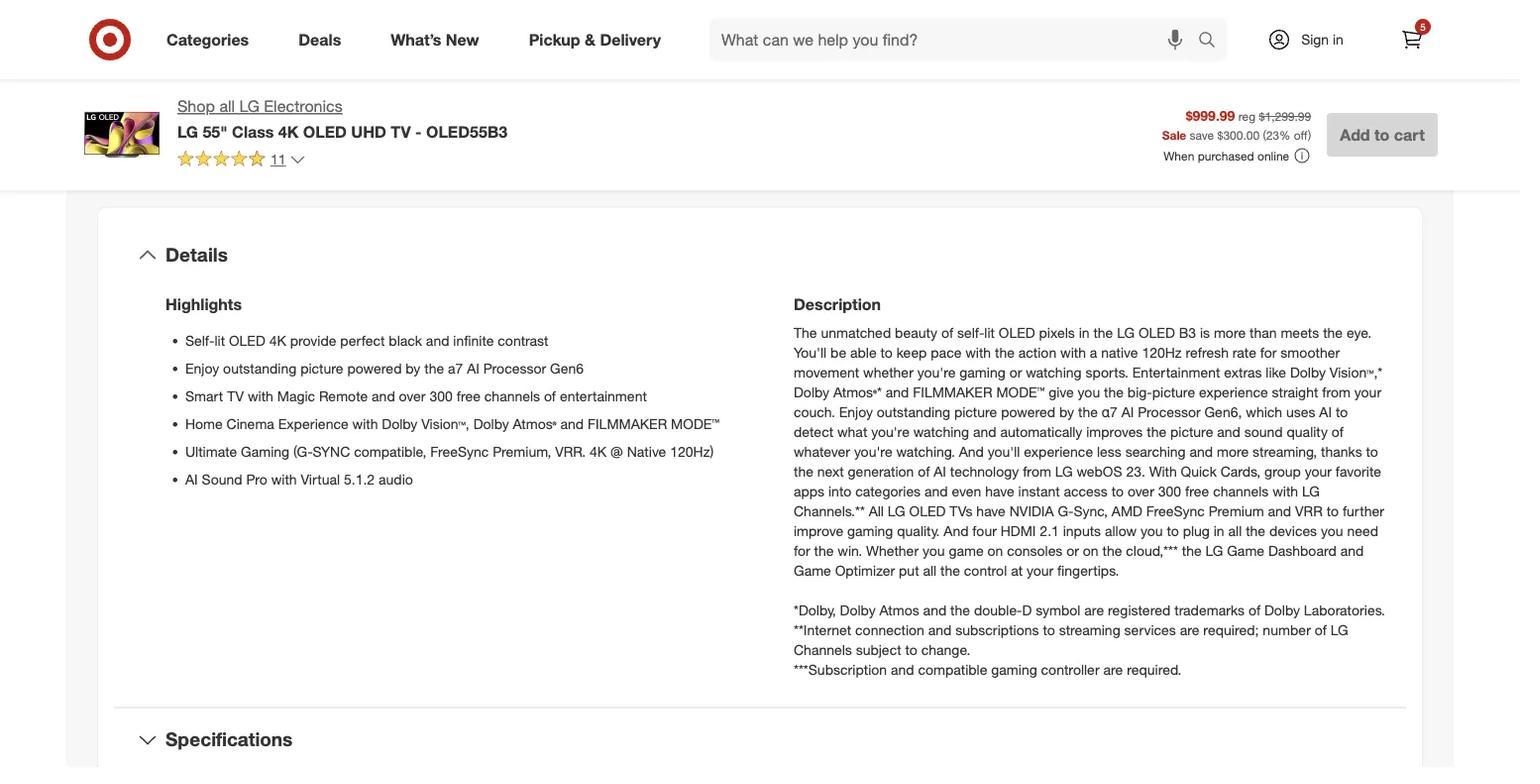 Task type: describe. For each thing, give the bounding box(es) containing it.
1 vertical spatial in
[[1079, 324, 1090, 341]]

dolby up compatible,
[[382, 415, 418, 432]]

the up apps
[[794, 462, 814, 480]]

ai right uses
[[1319, 403, 1332, 420]]

lg up native
[[1117, 324, 1135, 341]]

you down quality.
[[923, 542, 945, 559]]

when
[[1164, 148, 1194, 163]]

1 vertical spatial all
[[1228, 522, 1242, 539]]

23
[[1266, 127, 1279, 142]]

like
[[1266, 363, 1286, 381]]

online
[[1258, 148, 1290, 163]]

0 vertical spatial or
[[1009, 363, 1022, 381]]

the down improve
[[814, 542, 834, 559]]

picture down entertainment
[[1152, 383, 1195, 400]]

dolby up connection
[[840, 601, 876, 618]]

premium
[[1209, 502, 1264, 519]]

devices
[[1269, 522, 1317, 539]]

and up the devices
[[1268, 502, 1291, 519]]

oled up action
[[999, 324, 1035, 341]]

and up change.
[[928, 621, 952, 638]]

searching
[[1125, 443, 1186, 460]]

sync,
[[1074, 502, 1108, 519]]

ai right the α7
[[1121, 403, 1134, 420]]

freesync inside the unmatched beauty of self-lit oled pixels in the lg oled b3 is more than meets the eye. you'll be able to keep pace with the action with a native 120hz refresh rate for smoother movement whether you're gaming or watching sports. entertainment extras like dolby vision™,* dolby atmos®* and filmmaker mode™ give you the big-picture experience straight from your couch. enjoy outstanding picture powered by the α7 ai processor gen6, which uses ai to detect what you're watching and automatically improves the picture and sound quality of whatever you're watching. and you'll experience less searching and more streaming, thanks to the next generation of ai technology from lg webos 23. with quick cards, group your favorite apps into categories and even have instant access to over 300 free channels with lg channels.** all lg oled tvs have nvidia g-sync, amd freesync premium and vrr to further improve gaming quality. and four hdmi 2.1 inputs allow you to plug in all the devices you need for the win. whether you game on consoles or on the cloud,*** the lg game dashboard and game optimizer put all the control at your fingertips.
[[1146, 502, 1205, 519]]

contrast
[[498, 332, 548, 349]]

$1,299.99
[[1259, 109, 1311, 123]]

0 horizontal spatial freesync
[[430, 443, 489, 460]]

1 vertical spatial 4k
[[269, 332, 286, 349]]

reg
[[1238, 109, 1256, 123]]

-
[[415, 122, 422, 141]]

sound
[[1244, 423, 1283, 440]]

watching.
[[896, 443, 955, 460]]

further
[[1343, 502, 1384, 519]]

0 horizontal spatial free
[[457, 387, 481, 404]]

2 vertical spatial 4k
[[590, 443, 607, 460]]

whatever
[[794, 443, 850, 460]]

you'll
[[794, 343, 827, 361]]

meets
[[1281, 324, 1319, 341]]

pickup
[[529, 30, 580, 49]]

lg up class
[[239, 97, 260, 116]]

120hz)
[[670, 443, 714, 460]]

a7
[[448, 359, 463, 377]]

the left the α7
[[1078, 403, 1098, 420]]

lg down the shop
[[177, 122, 198, 141]]

0 vertical spatial outstanding
[[223, 359, 297, 377]]

lg 55&#34; class 4k oled uhd tv - oled55b3, 5 of 12 image
[[417, 0, 736, 56]]

in inside "link"
[[1333, 31, 1344, 48]]

2.1
[[1040, 522, 1059, 539]]

1 vertical spatial are
[[1180, 621, 1200, 638]]

about this item
[[678, 164, 842, 191]]

oled up quality.
[[909, 502, 946, 519]]

atmos®
[[513, 415, 557, 432]]

0 vertical spatial enjoy
[[185, 359, 219, 377]]

dashboard
[[1268, 542, 1337, 559]]

1 horizontal spatial game
[[1227, 542, 1265, 559]]

lg right all
[[888, 502, 905, 519]]

11
[[271, 150, 286, 168]]

the left action
[[995, 343, 1015, 361]]

deals
[[299, 30, 341, 49]]

1 horizontal spatial your
[[1305, 462, 1332, 480]]

webos
[[1077, 462, 1122, 480]]

whether
[[866, 542, 919, 559]]

trademarks
[[1175, 601, 1245, 618]]

images
[[426, 84, 478, 104]]

item
[[795, 164, 842, 191]]

uses
[[1286, 403, 1316, 420]]

class
[[232, 122, 274, 141]]

with left a
[[1060, 343, 1086, 361]]

2 vertical spatial you're
[[854, 443, 892, 460]]

the inside *dolby, dolby atmos and the double-d symbol are registered trademarks of dolby laboratories. **internet connection and subscriptions to streaming services are required; number of lg channels subject to change. ***subscription and compatible gaming controller are required.
[[950, 601, 970, 618]]

0 vertical spatial channels
[[484, 387, 540, 404]]

into
[[829, 482, 852, 499]]

specifications button
[[114, 708, 1406, 768]]

0 vertical spatial are
[[1085, 601, 1104, 618]]

save
[[1190, 127, 1214, 142]]

image of lg 55" class 4k oled uhd tv - oled55b3 image
[[82, 95, 162, 174]]

with down group
[[1273, 482, 1298, 499]]

of up atmos®
[[544, 387, 556, 404]]

ultimate
[[185, 443, 237, 460]]

add
[[1340, 125, 1370, 144]]

)
[[1308, 127, 1311, 142]]

less
[[1097, 443, 1122, 460]]

with down the remote
[[352, 415, 378, 432]]

smoother
[[1281, 343, 1340, 361]]

categories
[[855, 482, 921, 499]]

to left the 'plug'
[[1167, 522, 1179, 539]]

and up vrr.
[[560, 415, 584, 432]]

services
[[1124, 621, 1176, 638]]

the down allow on the right
[[1103, 542, 1122, 559]]

nvidia
[[1010, 502, 1054, 519]]

to down symbol
[[1043, 621, 1055, 638]]

%
[[1279, 127, 1291, 142]]

oled right self-
[[229, 332, 265, 349]]

picture down gen6,
[[1170, 423, 1213, 440]]

$
[[1217, 127, 1223, 142]]

0 horizontal spatial powered
[[347, 359, 402, 377]]

delivery
[[600, 30, 661, 49]]

which
[[1246, 403, 1282, 420]]

at
[[1011, 561, 1023, 579]]

be
[[830, 343, 846, 361]]

sponsored
[[1379, 80, 1438, 95]]

self-
[[957, 324, 984, 341]]

channels inside the unmatched beauty of self-lit oled pixels in the lg oled b3 is more than meets the eye. you'll be able to keep pace with the action with a native 120hz refresh rate for smoother movement whether you're gaming or watching sports. entertainment extras like dolby vision™,* dolby atmos®* and filmmaker mode™ give you the big-picture experience straight from your couch. enjoy outstanding picture powered by the α7 ai processor gen6, which uses ai to detect what you're watching and automatically improves the picture and sound quality of whatever you're watching. and you'll experience less searching and more streaming, thanks to the next generation of ai technology from lg webos 23. with quick cards, group your favorite apps into categories and even have instant access to over 300 free channels with lg channels.** all lg oled tvs have nvidia g-sync, amd freesync premium and vrr to further improve gaming quality. and four hdmi 2.1 inputs allow you to plug in all the devices you need for the win. whether you game on consoles or on the cloud,*** the lg game dashboard and game optimizer put all the control at your fingertips.
[[1213, 482, 1269, 499]]

new
[[446, 30, 479, 49]]

0 horizontal spatial experience
[[1024, 443, 1093, 460]]

the down game
[[941, 561, 960, 579]]

home cinema experience with dolby vision™, dolby atmos® and filmmaker mode™
[[185, 415, 719, 432]]

2 on from the left
[[1083, 542, 1099, 559]]

dolby up the number
[[1265, 601, 1300, 618]]

the up the α7
[[1104, 383, 1124, 400]]

α7
[[1102, 403, 1118, 420]]

to up amd on the right of page
[[1112, 482, 1124, 499]]

favorite
[[1336, 462, 1381, 480]]

the left a7
[[424, 359, 444, 377]]

and down need
[[1341, 542, 1364, 559]]

of up "required;"
[[1249, 601, 1261, 618]]

and right black
[[426, 332, 449, 349]]

allow
[[1105, 522, 1137, 539]]

of down watching.
[[918, 462, 930, 480]]

keep
[[897, 343, 927, 361]]

technology
[[950, 462, 1019, 480]]

of down laboratories. on the bottom right of the page
[[1315, 621, 1327, 638]]

more inside button
[[385, 84, 422, 104]]

this
[[749, 164, 789, 191]]

game
[[949, 542, 984, 559]]

optimizer
[[835, 561, 895, 579]]

d
[[1022, 601, 1032, 618]]

over inside the unmatched beauty of self-lit oled pixels in the lg oled b3 is more than meets the eye. you'll be able to keep pace with the action with a native 120hz refresh rate for smoother movement whether you're gaming or watching sports. entertainment extras like dolby vision™,* dolby atmos®* and filmmaker mode™ give you the big-picture experience straight from your couch. enjoy outstanding picture powered by the α7 ai processor gen6, which uses ai to detect what you're watching and automatically improves the picture and sound quality of whatever you're watching. and you'll experience less searching and more streaming, thanks to the next generation of ai technology from lg webos 23. with quick cards, group your favorite apps into categories and even have instant access to over 300 free channels with lg channels.** all lg oled tvs have nvidia g-sync, amd freesync premium and vrr to further improve gaming quality. and four hdmi 2.1 inputs allow you to plug in all the devices you need for the win. whether you game on consoles or on the cloud,*** the lg game dashboard and game optimizer put all the control at your fingertips.
[[1128, 482, 1154, 499]]

0 vertical spatial by
[[406, 359, 421, 377]]

and down the subject
[[891, 660, 914, 678]]

improves
[[1086, 423, 1143, 440]]

to up whether
[[881, 343, 893, 361]]

dolby up premium,
[[473, 415, 509, 432]]

What can we help you find? suggestions appear below search field
[[710, 18, 1203, 61]]

virtual
[[301, 470, 340, 488]]

details
[[166, 244, 228, 266]]

0 horizontal spatial for
[[794, 542, 810, 559]]

vision™,*
[[1330, 363, 1383, 381]]

$999.99
[[1186, 107, 1235, 124]]

0 vertical spatial and
[[959, 443, 984, 460]]

oled up the 120hz
[[1139, 324, 1175, 341]]

sign in link
[[1251, 18, 1375, 61]]

even
[[952, 482, 981, 499]]

1 vertical spatial have
[[977, 502, 1006, 519]]

and left even
[[925, 482, 948, 499]]

0 vertical spatial you're
[[917, 363, 956, 381]]

1 horizontal spatial all
[[923, 561, 937, 579]]

ai down watching.
[[934, 462, 946, 480]]

tvs
[[950, 502, 973, 519]]

uhd
[[351, 122, 386, 141]]

(g-
[[293, 443, 313, 460]]

able
[[850, 343, 877, 361]]

purchased
[[1198, 148, 1254, 163]]

0 vertical spatial have
[[985, 482, 1015, 499]]

lg down the 'plug'
[[1206, 542, 1223, 559]]

and right atmos
[[923, 601, 947, 618]]

you up the cloud,*** at the bottom
[[1141, 522, 1163, 539]]

1 vertical spatial game
[[794, 561, 831, 579]]

sports.
[[1086, 363, 1129, 381]]

deals link
[[282, 18, 366, 61]]

oled55b3
[[426, 122, 507, 141]]

group
[[1265, 462, 1301, 480]]

ultimate gaming (g-sync compatible, freesync premium, vrr. 4k @ native 120hz)
[[185, 443, 714, 460]]

ai right a7
[[467, 359, 480, 377]]

0 horizontal spatial processor
[[483, 359, 546, 377]]

cloud,***
[[1126, 542, 1178, 559]]

plug
[[1183, 522, 1210, 539]]

to up thanks on the bottom
[[1336, 403, 1348, 420]]

self-
[[185, 332, 215, 349]]

0 vertical spatial from
[[1322, 383, 1351, 400]]

the down premium
[[1246, 522, 1266, 539]]

cards,
[[1221, 462, 1261, 480]]

1 horizontal spatial in
[[1214, 522, 1225, 539]]

and up you'll
[[973, 423, 997, 440]]



Task type: vqa. For each thing, say whether or not it's contained in the screenshot.
Pick It Up Button for Yellow
no



Task type: locate. For each thing, give the bounding box(es) containing it.
lg
[[239, 97, 260, 116], [177, 122, 198, 141], [1117, 324, 1135, 341], [1055, 462, 1073, 480], [1302, 482, 1320, 499], [888, 502, 905, 519], [1206, 542, 1223, 559], [1331, 621, 1348, 638]]

filmmaker up @ on the left of the page
[[588, 415, 667, 432]]

1 horizontal spatial or
[[1067, 542, 1079, 559]]

1 vertical spatial you're
[[871, 423, 910, 440]]

the down the 'plug'
[[1182, 542, 1202, 559]]

the up a
[[1094, 324, 1113, 341]]

or
[[1009, 363, 1022, 381], [1067, 542, 1079, 559]]

to right add
[[1375, 125, 1390, 144]]

channels down cards,
[[1213, 482, 1269, 499]]

lit inside the unmatched beauty of self-lit oled pixels in the lg oled b3 is more than meets the eye. you'll be able to keep pace with the action with a native 120hz refresh rate for smoother movement whether you're gaming or watching sports. entertainment extras like dolby vision™,* dolby atmos®* and filmmaker mode™ give you the big-picture experience straight from your couch. enjoy outstanding picture powered by the α7 ai processor gen6, which uses ai to detect what you're watching and automatically improves the picture and sound quality of whatever you're watching. and you'll experience less searching and more streaming, thanks to the next generation of ai technology from lg webos 23. with quick cards, group your favorite apps into categories and even have instant access to over 300 free channels with lg channels.** all lg oled tvs have nvidia g-sync, amd freesync premium and vrr to further improve gaming quality. and four hdmi 2.1 inputs allow you to plug in all the devices you need for the win. whether you game on consoles or on the cloud,*** the lg game dashboard and game optimizer put all the control at your fingertips.
[[984, 324, 995, 341]]

5
[[1420, 20, 1426, 33]]

oled inside shop all lg electronics lg 55" class 4k oled uhd tv - oled55b3
[[303, 122, 347, 141]]

to down connection
[[905, 641, 918, 658]]

beauty
[[895, 324, 938, 341]]

0 vertical spatial more
[[385, 84, 422, 104]]

have down technology
[[985, 482, 1015, 499]]

free down a7
[[457, 387, 481, 404]]

vrr.
[[555, 443, 586, 460]]

automatically
[[1000, 423, 1083, 440]]

magic
[[277, 387, 315, 404]]

0 vertical spatial tv
[[391, 122, 411, 141]]

0 horizontal spatial lit
[[214, 332, 225, 349]]

0 horizontal spatial by
[[406, 359, 421, 377]]

1 horizontal spatial on
[[1083, 542, 1099, 559]]

from down vision™,*
[[1322, 383, 1351, 400]]

1 horizontal spatial outstanding
[[877, 403, 950, 420]]

300 inside the unmatched beauty of self-lit oled pixels in the lg oled b3 is more than meets the eye. you'll be able to keep pace with the action with a native 120hz refresh rate for smoother movement whether you're gaming or watching sports. entertainment extras like dolby vision™,* dolby atmos®* and filmmaker mode™ give you the big-picture experience straight from your couch. enjoy outstanding picture powered by the α7 ai processor gen6, which uses ai to detect what you're watching and automatically improves the picture and sound quality of whatever you're watching. and you'll experience less searching and more streaming, thanks to the next generation of ai technology from lg webos 23. with quick cards, group your favorite apps into categories and even have instant access to over 300 free channels with lg channels.** all lg oled tvs have nvidia g-sync, amd freesync premium and vrr to further improve gaming quality. and four hdmi 2.1 inputs allow you to plug in all the devices you need for the win. whether you game on consoles or on the cloud,*** the lg game dashboard and game optimizer put all the control at your fingertips.
[[1158, 482, 1181, 499]]

oled
[[303, 122, 347, 141], [999, 324, 1035, 341], [1139, 324, 1175, 341], [229, 332, 265, 349], [909, 502, 946, 519]]

0 horizontal spatial your
[[1027, 561, 1054, 579]]

add to cart
[[1340, 125, 1425, 144]]

with up cinema
[[248, 387, 273, 404]]

image gallery element
[[82, 0, 736, 116]]

and up quick
[[1190, 443, 1213, 460]]

ai left sound
[[185, 470, 198, 488]]

lit down highlights
[[214, 332, 225, 349]]

watching up give at right
[[1026, 363, 1082, 381]]

more up -
[[385, 84, 422, 104]]

1 vertical spatial for
[[794, 542, 810, 559]]

change.
[[921, 641, 970, 658]]

powered inside the unmatched beauty of self-lit oled pixels in the lg oled b3 is more than meets the eye. you'll be able to keep pace with the action with a native 120hz refresh rate for smoother movement whether you're gaming or watching sports. entertainment extras like dolby vision™,* dolby atmos®* and filmmaker mode™ give you the big-picture experience straight from your couch. enjoy outstanding picture powered by the α7 ai processor gen6, which uses ai to detect what you're watching and automatically improves the picture and sound quality of whatever you're watching. and you'll experience less searching and more streaming, thanks to the next generation of ai technology from lg webos 23. with quick cards, group your favorite apps into categories and even have instant access to over 300 free channels with lg channels.** all lg oled tvs have nvidia g-sync, amd freesync premium and vrr to further improve gaming quality. and four hdmi 2.1 inputs allow you to plug in all the devices you need for the win. whether you game on consoles or on the cloud,*** the lg game dashboard and game optimizer put all the control at your fingertips.
[[1001, 403, 1056, 420]]

on up fingertips.
[[1083, 542, 1099, 559]]

300 up vision™,
[[430, 387, 453, 404]]

or down action
[[1009, 363, 1022, 381]]

pace
[[931, 343, 962, 361]]

over down enjoy outstanding picture powered by the a7 ai processor gen6
[[399, 387, 426, 404]]

0 horizontal spatial tv
[[227, 387, 244, 404]]

add to cart button
[[1327, 113, 1438, 157]]

dolby
[[1290, 363, 1326, 381], [794, 383, 829, 400], [382, 415, 418, 432], [473, 415, 509, 432], [840, 601, 876, 618], [1265, 601, 1300, 618]]

provide
[[290, 332, 336, 349]]

2 vertical spatial your
[[1027, 561, 1054, 579]]

to
[[1375, 125, 1390, 144], [881, 343, 893, 361], [1336, 403, 1348, 420], [1366, 443, 1378, 460], [1112, 482, 1124, 499], [1327, 502, 1339, 519], [1167, 522, 1179, 539], [1043, 621, 1055, 638], [905, 641, 918, 658]]

0 horizontal spatial over
[[399, 387, 426, 404]]

outstanding up magic
[[223, 359, 297, 377]]

perfect
[[340, 332, 385, 349]]

more up cards,
[[1217, 443, 1249, 460]]

1 vertical spatial processor
[[1138, 403, 1201, 420]]

channels.**
[[794, 502, 865, 519]]

0 vertical spatial powered
[[347, 359, 402, 377]]

filmmaker
[[913, 383, 993, 400], [588, 415, 667, 432]]

@
[[610, 443, 623, 460]]

freesync up the 'plug'
[[1146, 502, 1205, 519]]

4k left @ on the left of the page
[[590, 443, 607, 460]]

*dolby, dolby atmos and the double-d symbol are registered trademarks of dolby laboratories. **internet connection and subscriptions to streaming services are required; number of lg channels subject to change. ***subscription and compatible gaming controller are required.
[[794, 601, 1385, 678]]

1 horizontal spatial by
[[1059, 403, 1074, 420]]

your down vision™,*
[[1355, 383, 1382, 400]]

in right the 'plug'
[[1214, 522, 1225, 539]]

sound
[[202, 470, 242, 488]]

laboratories.
[[1304, 601, 1385, 618]]

0 vertical spatial over
[[399, 387, 426, 404]]

you're down pace
[[917, 363, 956, 381]]

categories link
[[150, 18, 274, 61]]

of
[[941, 324, 953, 341], [544, 387, 556, 404], [1332, 423, 1344, 440], [918, 462, 930, 480], [1249, 601, 1261, 618], [1315, 621, 1327, 638]]

0 vertical spatial freesync
[[430, 443, 489, 460]]

tv right smart
[[227, 387, 244, 404]]

1 vertical spatial powered
[[1001, 403, 1056, 420]]

2 vertical spatial more
[[1217, 443, 1249, 460]]

your down consoles
[[1027, 561, 1054, 579]]

1 vertical spatial more
[[1214, 324, 1246, 341]]

mode™
[[996, 383, 1045, 400], [671, 415, 719, 432]]

freesync down home cinema experience with dolby vision™, dolby atmos® and filmmaker mode™
[[430, 443, 489, 460]]

1 vertical spatial gaming
[[847, 522, 893, 539]]

atmos
[[880, 601, 919, 618]]

compatible,
[[354, 443, 426, 460]]

with down self-
[[965, 343, 991, 361]]

are down trademarks
[[1180, 621, 1200, 638]]

1 horizontal spatial enjoy
[[839, 403, 873, 420]]

for down improve
[[794, 542, 810, 559]]

and down gen6,
[[1217, 423, 1241, 440]]

ai
[[467, 359, 480, 377], [1121, 403, 1134, 420], [1319, 403, 1332, 420], [934, 462, 946, 480], [185, 470, 198, 488]]

0 vertical spatial for
[[1260, 343, 1277, 361]]

filmmaker inside the unmatched beauty of self-lit oled pixels in the lg oled b3 is more than meets the eye. you'll be able to keep pace with the action with a native 120hz refresh rate for smoother movement whether you're gaming or watching sports. entertainment extras like dolby vision™,* dolby atmos®* and filmmaker mode™ give you the big-picture experience straight from your couch. enjoy outstanding picture powered by the α7 ai processor gen6, which uses ai to detect what you're watching and automatically improves the picture and sound quality of whatever you're watching. and you'll experience less searching and more streaming, thanks to the next generation of ai technology from lg webos 23. with quick cards, group your favorite apps into categories and even have instant access to over 300 free channels with lg channels.** all lg oled tvs have nvidia g-sync, amd freesync premium and vrr to further improve gaming quality. and four hdmi 2.1 inputs allow you to plug in all the devices you need for the win. whether you game on consoles or on the cloud,*** the lg game dashboard and game optimizer put all the control at your fingertips.
[[913, 383, 993, 400]]

shop all lg electronics lg 55" class 4k oled uhd tv - oled55b3
[[177, 97, 507, 141]]

0 horizontal spatial in
[[1079, 324, 1090, 341]]

the left double-
[[950, 601, 970, 618]]

pixels
[[1039, 324, 1075, 341]]

lg 55&#34; class 4k oled uhd tv - oled55b3, 4 of 12 image
[[82, 0, 401, 56]]

tv inside shop all lg electronics lg 55" class 4k oled uhd tv - oled55b3
[[391, 122, 411, 141]]

to inside button
[[1375, 125, 1390, 144]]

processor
[[483, 359, 546, 377], [1138, 403, 1201, 420]]

1 vertical spatial outstanding
[[877, 403, 950, 420]]

300
[[430, 387, 453, 404], [1158, 482, 1181, 499]]

1 vertical spatial and
[[944, 522, 969, 539]]

symbol
[[1036, 601, 1081, 618]]

experience down extras
[[1199, 383, 1268, 400]]

0 horizontal spatial watching
[[913, 423, 969, 440]]

quality
[[1287, 423, 1328, 440]]

powered down the self-lit oled 4k provide perfect black and infinite contrast
[[347, 359, 402, 377]]

gen6
[[550, 359, 584, 377]]

all down premium
[[1228, 522, 1242, 539]]

lg up access
[[1055, 462, 1073, 480]]

and down enjoy outstanding picture powered by the a7 ai processor gen6
[[372, 387, 395, 404]]

to right vrr
[[1327, 502, 1339, 519]]

and down the tvs
[[944, 522, 969, 539]]

0 vertical spatial processor
[[483, 359, 546, 377]]

sale
[[1162, 127, 1186, 142]]

thanks
[[1321, 443, 1362, 460]]

picture down provide
[[300, 359, 343, 377]]

with right pro
[[271, 470, 297, 488]]

0 vertical spatial experience
[[1199, 383, 1268, 400]]

processor down contrast
[[483, 359, 546, 377]]

0 vertical spatial gaming
[[960, 363, 1006, 381]]

0 vertical spatial all
[[219, 97, 235, 116]]

1 vertical spatial experience
[[1024, 443, 1093, 460]]

1 vertical spatial over
[[1128, 482, 1154, 499]]

0 horizontal spatial outstanding
[[223, 359, 297, 377]]

movement
[[794, 363, 859, 381]]

when purchased online
[[1164, 148, 1290, 163]]

0 horizontal spatial all
[[219, 97, 235, 116]]

enjoy down atmos®*
[[839, 403, 873, 420]]

of up pace
[[941, 324, 953, 341]]

outstanding
[[223, 359, 297, 377], [877, 403, 950, 420]]

processor inside the unmatched beauty of self-lit oled pixels in the lg oled b3 is more than meets the eye. you'll be able to keep pace with the action with a native 120hz refresh rate for smoother movement whether you're gaming or watching sports. entertainment extras like dolby vision™,* dolby atmos®* and filmmaker mode™ give you the big-picture experience straight from your couch. enjoy outstanding picture powered by the α7 ai processor gen6, which uses ai to detect what you're watching and automatically improves the picture and sound quality of whatever you're watching. and you'll experience less searching and more streaming, thanks to the next generation of ai technology from lg webos 23. with quick cards, group your favorite apps into categories and even have instant access to over 300 free channels with lg channels.** all lg oled tvs have nvidia g-sync, amd freesync premium and vrr to further improve gaming quality. and four hdmi 2.1 inputs allow you to plug in all the devices you need for the win. whether you game on consoles or on the cloud,*** the lg game dashboard and game optimizer put all the control at your fingertips.
[[1138, 403, 1201, 420]]

0 vertical spatial 300
[[430, 387, 453, 404]]

dolby up couch.
[[794, 383, 829, 400]]

whether
[[863, 363, 914, 381]]

1 horizontal spatial watching
[[1026, 363, 1082, 381]]

300 down with
[[1158, 482, 1181, 499]]

1 horizontal spatial experience
[[1199, 383, 1268, 400]]

number
[[1263, 621, 1311, 638]]

4k left provide
[[269, 332, 286, 349]]

in right sign
[[1333, 31, 1344, 48]]

and down whether
[[886, 383, 909, 400]]

0 horizontal spatial mode™
[[671, 415, 719, 432]]

powered
[[347, 359, 402, 377], [1001, 403, 1056, 420]]

enjoy inside the unmatched beauty of self-lit oled pixels in the lg oled b3 is more than meets the eye. you'll be able to keep pace with the action with a native 120hz refresh rate for smoother movement whether you're gaming or watching sports. entertainment extras like dolby vision™,* dolby atmos®* and filmmaker mode™ give you the big-picture experience straight from your couch. enjoy outstanding picture powered by the α7 ai processor gen6, which uses ai to detect what you're watching and automatically improves the picture and sound quality of whatever you're watching. and you'll experience less searching and more streaming, thanks to the next generation of ai technology from lg webos 23. with quick cards, group your favorite apps into categories and even have instant access to over 300 free channels with lg channels.** all lg oled tvs have nvidia g-sync, amd freesync premium and vrr to further improve gaming quality. and four hdmi 2.1 inputs allow you to plug in all the devices you need for the win. whether you game on consoles or on the cloud,*** the lg game dashboard and game optimizer put all the control at your fingertips.
[[839, 403, 873, 420]]

entertainment
[[1133, 363, 1220, 381]]

free down quick
[[1185, 482, 1209, 499]]

1 vertical spatial free
[[1185, 482, 1209, 499]]

rate
[[1233, 343, 1256, 361]]

1 horizontal spatial free
[[1185, 482, 1209, 499]]

advertisement region
[[784, 3, 1438, 78]]

1 vertical spatial by
[[1059, 403, 1074, 420]]

outstanding inside the unmatched beauty of self-lit oled pixels in the lg oled b3 is more than meets the eye. you'll be able to keep pace with the action with a native 120hz refresh rate for smoother movement whether you're gaming or watching sports. entertainment extras like dolby vision™,* dolby atmos®* and filmmaker mode™ give you the big-picture experience straight from your couch. enjoy outstanding picture powered by the α7 ai processor gen6, which uses ai to detect what you're watching and automatically improves the picture and sound quality of whatever you're watching. and you'll experience less searching and more streaming, thanks to the next generation of ai technology from lg webos 23. with quick cards, group your favorite apps into categories and even have instant access to over 300 free channels with lg channels.** all lg oled tvs have nvidia g-sync, amd freesync premium and vrr to further improve gaming quality. and four hdmi 2.1 inputs allow you to plug in all the devices you need for the win. whether you game on consoles or on the cloud,*** the lg game dashboard and game optimizer put all the control at your fingertips.
[[877, 403, 950, 420]]

more
[[385, 84, 422, 104], [1214, 324, 1246, 341], [1217, 443, 1249, 460]]

native
[[1101, 343, 1138, 361]]

1 vertical spatial filmmaker
[[588, 415, 667, 432]]

1 horizontal spatial channels
[[1213, 482, 1269, 499]]

put
[[899, 561, 919, 579]]

0 vertical spatial game
[[1227, 542, 1265, 559]]

all
[[869, 502, 884, 519]]

lg up vrr
[[1302, 482, 1320, 499]]

show more images button
[[328, 72, 490, 116]]

is
[[1200, 324, 1210, 341]]

1 horizontal spatial from
[[1322, 383, 1351, 400]]

pickup & delivery
[[529, 30, 661, 49]]

all up 55"
[[219, 97, 235, 116]]

of up thanks on the bottom
[[1332, 423, 1344, 440]]

1 on from the left
[[988, 542, 1003, 559]]

0 horizontal spatial 300
[[430, 387, 453, 404]]

self-lit oled 4k provide perfect black and infinite contrast
[[185, 332, 548, 349]]

game up the *dolby, at the right bottom of page
[[794, 561, 831, 579]]

required;
[[1203, 621, 1259, 638]]

smart
[[185, 387, 223, 404]]

1 vertical spatial 300
[[1158, 482, 1181, 499]]

0 vertical spatial your
[[1355, 383, 1382, 400]]

1 vertical spatial your
[[1305, 462, 1332, 480]]

1 horizontal spatial lit
[[984, 324, 995, 341]]

what's
[[391, 30, 441, 49]]

1 horizontal spatial powered
[[1001, 403, 1056, 420]]

2 horizontal spatial all
[[1228, 522, 1242, 539]]

off
[[1294, 127, 1308, 142]]

0 vertical spatial filmmaker
[[913, 383, 993, 400]]

the left the eye.
[[1323, 324, 1343, 341]]

for down than
[[1260, 343, 1277, 361]]

free inside the unmatched beauty of self-lit oled pixels in the lg oled b3 is more than meets the eye. you'll be able to keep pace with the action with a native 120hz refresh rate for smoother movement whether you're gaming or watching sports. entertainment extras like dolby vision™,* dolby atmos®* and filmmaker mode™ give you the big-picture experience straight from your couch. enjoy outstanding picture powered by the α7 ai processor gen6, which uses ai to detect what you're watching and automatically improves the picture and sound quality of whatever you're watching. and you'll experience less searching and more streaming, thanks to the next generation of ai technology from lg webos 23. with quick cards, group your favorite apps into categories and even have instant access to over 300 free channels with lg channels.** all lg oled tvs have nvidia g-sync, amd freesync premium and vrr to further improve gaming quality. and four hdmi 2.1 inputs allow you to plug in all the devices you need for the win. whether you game on consoles or on the cloud,*** the lg game dashboard and game optimizer put all the control at your fingertips.
[[1185, 482, 1209, 499]]

freesync
[[430, 443, 489, 460], [1146, 502, 1205, 519]]

over down "23."
[[1128, 482, 1154, 499]]

1 vertical spatial from
[[1023, 462, 1051, 480]]

oled down electronics
[[303, 122, 347, 141]]

your down thanks on the bottom
[[1305, 462, 1332, 480]]

5 link
[[1390, 18, 1434, 61]]

action
[[1019, 343, 1057, 361]]

lg inside *dolby, dolby atmos and the double-d symbol are registered trademarks of dolby laboratories. **internet connection and subscriptions to streaming services are required; number of lg channels subject to change. ***subscription and compatible gaming controller are required.
[[1331, 621, 1348, 638]]

what's new link
[[374, 18, 504, 61]]

gaming
[[960, 363, 1006, 381], [847, 522, 893, 539], [991, 660, 1037, 678]]

you down sports.
[[1078, 383, 1100, 400]]

the
[[794, 324, 817, 341]]

0 vertical spatial free
[[457, 387, 481, 404]]

0 horizontal spatial or
[[1009, 363, 1022, 381]]

1 vertical spatial freesync
[[1146, 502, 1205, 519]]

0 vertical spatial in
[[1333, 31, 1344, 48]]

1 horizontal spatial 300
[[1158, 482, 1181, 499]]

gen6,
[[1205, 403, 1242, 420]]

1 vertical spatial enjoy
[[839, 403, 873, 420]]

search button
[[1189, 18, 1237, 65]]

need
[[1347, 522, 1379, 539]]

1 horizontal spatial tv
[[391, 122, 411, 141]]

to up favorite
[[1366, 443, 1378, 460]]

or down inputs on the right bottom of page
[[1067, 542, 1079, 559]]

mode™ inside the unmatched beauty of self-lit oled pixels in the lg oled b3 is more than meets the eye. you'll be able to keep pace with the action with a native 120hz refresh rate for smoother movement whether you're gaming or watching sports. entertainment extras like dolby vision™,* dolby atmos®* and filmmaker mode™ give you the big-picture experience straight from your couch. enjoy outstanding picture powered by the α7 ai processor gen6, which uses ai to detect what you're watching and automatically improves the picture and sound quality of whatever you're watching. and you'll experience less searching and more streaming, thanks to the next generation of ai technology from lg webos 23. with quick cards, group your favorite apps into categories and even have instant access to over 300 free channels with lg channels.** all lg oled tvs have nvidia g-sync, amd freesync premium and vrr to further improve gaming quality. and four hdmi 2.1 inputs allow you to plug in all the devices you need for the win. whether you game on consoles or on the cloud,*** the lg game dashboard and game optimizer put all the control at your fingertips.
[[996, 383, 1045, 400]]

mode™ left give at right
[[996, 383, 1045, 400]]

from up instant at the bottom right of page
[[1023, 462, 1051, 480]]

2 horizontal spatial in
[[1333, 31, 1344, 48]]

dolby down the smoother
[[1290, 363, 1326, 381]]

0 horizontal spatial enjoy
[[185, 359, 219, 377]]

outstanding up watching.
[[877, 403, 950, 420]]

4k inside shop all lg electronics lg 55" class 4k oled uhd tv - oled55b3
[[278, 122, 299, 141]]

by inside the unmatched beauty of self-lit oled pixels in the lg oled b3 is more than meets the eye. you'll be able to keep pace with the action with a native 120hz refresh rate for smoother movement whether you're gaming or watching sports. entertainment extras like dolby vision™,* dolby atmos®* and filmmaker mode™ give you the big-picture experience straight from your couch. enjoy outstanding picture powered by the α7 ai processor gen6, which uses ai to detect what you're watching and automatically improves the picture and sound quality of whatever you're watching. and you'll experience less searching and more streaming, thanks to the next generation of ai technology from lg webos 23. with quick cards, group your favorite apps into categories and even have instant access to over 300 free channels with lg channels.** all lg oled tvs have nvidia g-sync, amd freesync premium and vrr to further improve gaming quality. and four hdmi 2.1 inputs allow you to plug in all the devices you need for the win. whether you game on consoles or on the cloud,*** the lg game dashboard and game optimizer put all the control at your fingertips.
[[1059, 403, 1074, 420]]

watching up watching.
[[913, 423, 969, 440]]

control
[[964, 561, 1007, 579]]

b3
[[1179, 324, 1196, 341]]

0 vertical spatial mode™
[[996, 383, 1045, 400]]

native
[[627, 443, 666, 460]]

gaming down all
[[847, 522, 893, 539]]

1 vertical spatial mode™
[[671, 415, 719, 432]]

on up control
[[988, 542, 1003, 559]]

1 horizontal spatial mode™
[[996, 383, 1045, 400]]

0 horizontal spatial channels
[[484, 387, 540, 404]]

you're up generation
[[854, 443, 892, 460]]

watching
[[1026, 363, 1082, 381], [913, 423, 969, 440]]

categories
[[166, 30, 249, 49]]

pickup & delivery link
[[512, 18, 686, 61]]

you down vrr
[[1321, 522, 1343, 539]]

2 horizontal spatial your
[[1355, 383, 1382, 400]]

0 horizontal spatial filmmaker
[[588, 415, 667, 432]]

all
[[219, 97, 235, 116], [1228, 522, 1242, 539], [923, 561, 937, 579]]

0 horizontal spatial from
[[1023, 462, 1051, 480]]

1 horizontal spatial for
[[1260, 343, 1277, 361]]

picture up you'll
[[954, 403, 997, 420]]

1 vertical spatial channels
[[1213, 482, 1269, 499]]

2 vertical spatial are
[[1103, 660, 1123, 678]]

ai sound pro with virtual 5.1.2 audio
[[185, 470, 413, 488]]

0 vertical spatial 4k
[[278, 122, 299, 141]]

gaming inside *dolby, dolby atmos and the double-d symbol are registered trademarks of dolby laboratories. **internet connection and subscriptions to streaming services are required; number of lg channels subject to change. ***subscription and compatible gaming controller are required.
[[991, 660, 1037, 678]]

0 horizontal spatial game
[[794, 561, 831, 579]]

gaming down subscriptions
[[991, 660, 1037, 678]]

the up the searching
[[1147, 423, 1167, 440]]

all inside shop all lg electronics lg 55" class 4k oled uhd tv - oled55b3
[[219, 97, 235, 116]]

1 vertical spatial tv
[[227, 387, 244, 404]]



